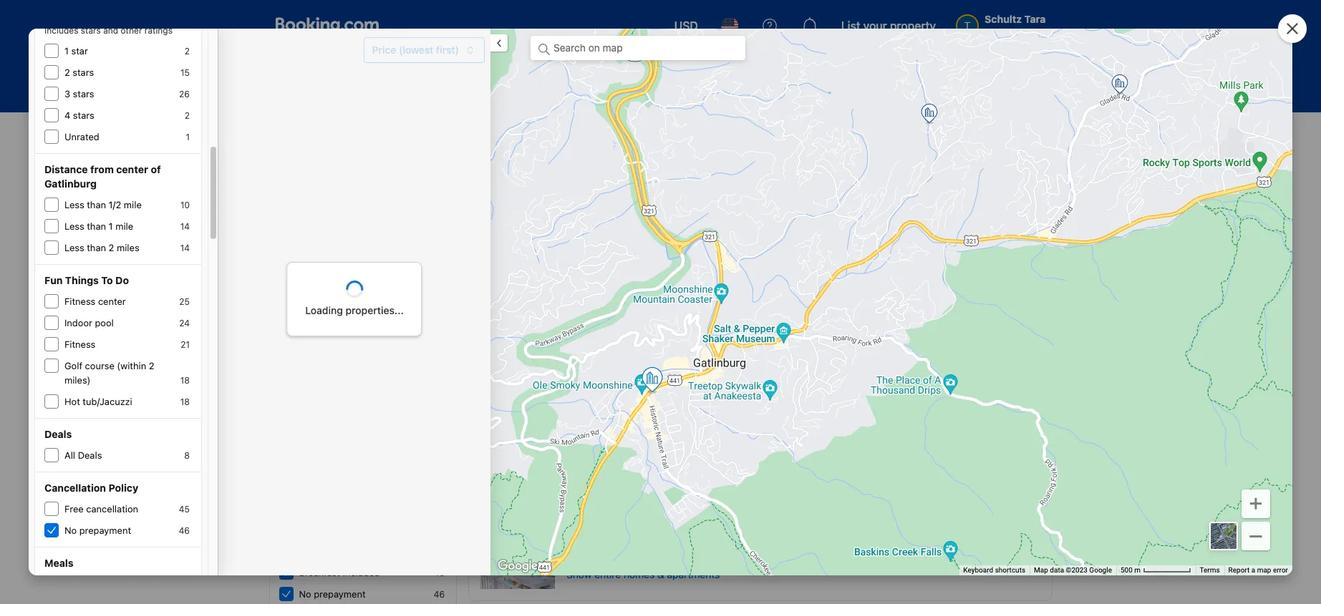 Task type: locate. For each thing, give the bounding box(es) containing it.
included inside 2 full beds breakfast included
[[691, 436, 728, 446]]

dec
[[602, 107, 621, 120], [681, 107, 700, 120]]

map region
[[471, 0, 1322, 582]]

1 horizontal spatial search
[[990, 105, 1035, 122]]

8 up 45
[[184, 451, 190, 461]]

1 less from the top
[[64, 199, 84, 211]]

,
[[1006, 404, 1009, 415]]

of left mind
[[676, 546, 686, 558]]

0 horizontal spatial adult
[[798, 107, 822, 120]]

flight
[[447, 58, 473, 70]]

to left 'yourself'
[[870, 546, 880, 558]]

search
[[990, 105, 1035, 122], [543, 143, 571, 153]]

1 vertical spatial than
[[87, 221, 106, 232]]

+ up report a map error link
[[1250, 489, 1264, 516]]

or
[[808, 546, 817, 558]]

wyndham
[[714, 295, 785, 315]]

places
[[671, 244, 707, 257]]

0 horizontal spatial property
[[817, 464, 852, 474]]

a right for
[[650, 522, 658, 542]]

1 vertical spatial a
[[1252, 567, 1256, 575]]

list your property link
[[833, 9, 945, 43]]

show for show entire homes & apartments
[[567, 569, 592, 581]]

entire
[[750, 546, 776, 558], [595, 569, 621, 581]]

cruises link
[[622, 49, 701, 80]]

filter by:
[[275, 286, 324, 299]]

shortcuts
[[996, 567, 1026, 575]]

1 horizontal spatial entire
[[750, 546, 776, 558]]

and inside looking for a space of your own? find privacy and peace of mind with an entire home or apartment to yourself
[[625, 546, 643, 558]]

to left stay
[[710, 244, 721, 257]]

your
[[279, 317, 302, 329]]

of right 98%
[[657, 244, 668, 257]]

entire inside looking for a space of your own? find privacy and peace of mind with an entire home or apartment to yourself
[[750, 546, 776, 558]]

0 vertical spatial entire
[[750, 546, 776, 558]]

filter
[[275, 286, 304, 299]]

no prepayment down your previous filters
[[299, 338, 366, 350]]

1 horizontal spatial map
[[1258, 567, 1272, 575]]

8 inside super 8 by wyndham downtown gatlinburg at convention center
[[680, 295, 689, 315]]

2 than from the top
[[87, 221, 106, 232]]

on for your
[[544, 244, 558, 257]]

gatlinburg:
[[469, 167, 548, 186]]

2 vertical spatial than
[[87, 242, 106, 254]]

breakfast for breakfast included
[[469, 304, 511, 315]]

search for search results
[[543, 143, 571, 153]]

free cancellation down cancellation policy
[[64, 504, 138, 515]]

super 8 by wyndham downtown gatlinburg at convention center image
[[481, 295, 624, 438]]

dec left — at the left top of the page
[[602, 107, 621, 120]]

stars for includes
[[81, 25, 101, 36]]

0 horizontal spatial show
[[567, 569, 592, 581]]

2 double from the left
[[747, 406, 778, 416]]

map left error
[[1258, 567, 1272, 575]]

travel sustainable level 2
[[676, 357, 781, 367]]

property up the taxis
[[890, 19, 936, 32]]

stay
[[724, 244, 748, 257]]

car rentals link
[[524, 49, 619, 80]]

24
[[179, 318, 190, 329]]

1 vertical spatial map
[[1258, 567, 1272, 575]]

gatlinburg inside distance from center of gatlinburg
[[44, 178, 97, 190]]

1 vertical spatial search
[[543, 143, 571, 153]]

looking
[[567, 522, 623, 542]]

1 week , 1 adult $649
[[979, 404, 1038, 434]]

map
[[1035, 567, 1049, 575]]

1 horizontal spatial cancellation
[[686, 449, 738, 460]]

entire down privacy
[[595, 569, 621, 581]]

+ inside map view 'dialog'
[[1250, 489, 1264, 516]]

1 horizontal spatial deals
[[78, 450, 102, 461]]

2 horizontal spatial breakfast
[[647, 436, 689, 446]]

14 for miles
[[180, 243, 190, 254]]

1 horizontal spatial double
[[747, 406, 778, 416]]

smoking
[[832, 406, 869, 416]]

0 horizontal spatial dec
[[602, 107, 621, 120]]

1 horizontal spatial dec
[[681, 107, 700, 120]]

with left two at bottom right
[[706, 406, 725, 416]]

1
[[64, 45, 69, 57], [791, 107, 795, 120], [886, 107, 891, 120], [186, 132, 190, 143], [109, 221, 113, 232], [979, 404, 983, 415], [1011, 404, 1015, 415]]

double
[[647, 406, 677, 416], [747, 406, 778, 416]]

scored 6.8 element
[[1018, 297, 1041, 320]]

show
[[690, 339, 713, 350], [567, 569, 592, 581]]

fitness
[[64, 296, 96, 307], [64, 339, 96, 350]]

0 horizontal spatial breakfast
[[299, 567, 340, 579]]

free down 2 full beds breakfast included
[[664, 449, 683, 460]]

an
[[736, 546, 747, 558]]

2 dec from the left
[[681, 107, 700, 120]]

25 right — at the left top of the page
[[702, 107, 715, 120]]

downtown
[[788, 295, 865, 315]]

site.
[[875, 244, 899, 257]]

cancellation down policy
[[86, 504, 138, 515]]

mon, up results
[[576, 107, 600, 120]]

1 vertical spatial less
[[64, 221, 84, 232]]

beds
[[780, 406, 802, 416]]

breakfast for breakfast included
[[299, 567, 340, 579]]

1 vertical spatial +
[[1250, 489, 1264, 516]]

26
[[179, 89, 190, 100]]

includes
[[44, 25, 78, 36]]

to
[[710, 244, 721, 257], [870, 546, 880, 558]]

0 vertical spatial 14
[[552, 167, 570, 186]]

apartments
[[667, 569, 720, 581]]

0 horizontal spatial map
[[728, 339, 746, 350]]

dec right — at the left top of the page
[[681, 107, 700, 120]]

2 less from the top
[[64, 221, 84, 232]]

0 horizontal spatial 8
[[184, 451, 190, 461]]

gatlinburg: 14 properties found
[[469, 167, 691, 186]]

google
[[1090, 567, 1113, 575]]

0 vertical spatial free cancellation
[[664, 449, 738, 460]]

breakfast down based
[[469, 304, 511, 315]]

less than 2 miles
[[64, 242, 139, 254]]

1 horizontal spatial a
[[1252, 567, 1256, 575]]

· right children
[[880, 107, 883, 120]]

center
[[116, 163, 148, 176], [98, 296, 126, 307]]

of right from
[[151, 163, 161, 176]]

1 horizontal spatial +
[[1250, 489, 1264, 516]]

1 vertical spatial to
[[870, 546, 880, 558]]

1 horizontal spatial to
[[870, 546, 880, 558]]

15
[[181, 67, 190, 78]]

1 vertical spatial breakfast
[[647, 436, 689, 446]]

1 vertical spatial and
[[625, 546, 643, 558]]

mon, dec 18 button
[[570, 101, 640, 127]]

3 than from the top
[[87, 242, 106, 254]]

1 vertical spatial fitness
[[64, 339, 96, 350]]

on left our
[[837, 244, 851, 257]]

2 up 3
[[64, 67, 70, 78]]

double up full
[[647, 406, 677, 416]]

1 vertical spatial show
[[567, 569, 592, 581]]

2 horizontal spatial on
[[837, 244, 851, 257]]

1 horizontal spatial ·
[[880, 107, 883, 120]]

0 vertical spatial your
[[864, 19, 888, 32]]

no down 2 full beds breakfast included
[[664, 464, 676, 474]]

distance
[[44, 163, 88, 176]]

google image
[[494, 557, 542, 576]]

2 fitness from the top
[[64, 339, 96, 350]]

on for map
[[715, 339, 726, 350]]

less up less than 1 mile
[[64, 199, 84, 211]]

and down for
[[625, 546, 643, 558]]

map up travel sustainable level 2
[[728, 339, 746, 350]]

by
[[693, 295, 710, 315]]

18 for golf course (within 2 miles)
[[180, 375, 190, 386]]

gatlinburg down "distance"
[[44, 178, 97, 190]]

double right two at bottom right
[[747, 406, 778, 416]]

1 horizontal spatial adult
[[1017, 404, 1038, 415]]

based on your filters, 98% of places to stay are unavailable on our site.
[[507, 244, 899, 257]]

1 down 26
[[186, 132, 190, 143]]

entire right an
[[750, 546, 776, 558]]

ratings
[[145, 25, 173, 36]]

14 for mile
[[180, 221, 190, 232]]

0 vertical spatial +
[[476, 58, 482, 70]]

1 vertical spatial 18
[[180, 375, 190, 386]]

0 vertical spatial no prepayment
[[299, 338, 366, 350]]

less up less than 2 miles
[[64, 221, 84, 232]]

included
[[513, 304, 550, 315], [691, 436, 728, 446]]

prepayment down your previous filters
[[314, 338, 366, 350]]

98%
[[627, 244, 654, 257]]

8 left "by" on the right of the page
[[680, 295, 689, 315]]

4
[[64, 110, 70, 121]]

includes stars and other ratings
[[44, 25, 173, 36]]

gatlinburg down super
[[636, 315, 710, 335]]

1 vertical spatial 8
[[184, 451, 190, 461]]

deals right all
[[78, 450, 102, 461]]

stars right 3
[[73, 88, 94, 100]]

fitness down things at the left of page
[[64, 296, 96, 307]]

1 horizontal spatial and
[[625, 546, 643, 558]]

1 vertical spatial included
[[691, 436, 728, 446]]

18 for hot tub/jacuzzi
[[180, 397, 190, 408]]

of
[[151, 163, 161, 176], [657, 244, 668, 257], [706, 522, 720, 542], [676, 546, 686, 558]]

1 down 1/2
[[109, 221, 113, 232]]

a right the report
[[1252, 567, 1256, 575]]

prepayment down breakfast included
[[314, 589, 366, 600]]

than left 1/2
[[87, 199, 106, 211]]

no prepayment down breakfast included
[[299, 589, 366, 600]]

loading properties...
[[305, 304, 404, 317]]

2 vertical spatial 18
[[180, 397, 190, 408]]

2 left full
[[647, 419, 652, 429]]

2 full beds breakfast included
[[647, 419, 728, 446]]

0 horizontal spatial your
[[560, 244, 585, 257]]

your up an
[[724, 522, 755, 542]]

mon, right — at the left top of the page
[[655, 107, 678, 120]]

0 horizontal spatial at
[[714, 315, 727, 335]]

to inside looking for a space of your own? find privacy and peace of mind with an entire home or apartment to yourself
[[870, 546, 880, 558]]

0 horizontal spatial entire
[[595, 569, 621, 581]]

free down cancellation at bottom
[[64, 504, 84, 515]]

center down to
[[98, 296, 126, 307]]

show up travel
[[690, 339, 713, 350]]

0 horizontal spatial mon,
[[576, 107, 600, 120]]

1 vertical spatial free
[[64, 504, 84, 515]]

3
[[64, 88, 70, 100]]

no prepayment for breakfast included
[[299, 589, 366, 600]]

on right based
[[544, 244, 558, 257]]

show down find
[[567, 569, 592, 581]]

hot
[[64, 396, 80, 408]]

1 horizontal spatial mon,
[[655, 107, 678, 120]]

0 vertical spatial at
[[714, 315, 727, 335]]

0 vertical spatial search
[[990, 105, 1035, 122]]

0 vertical spatial adult
[[798, 107, 822, 120]]

less for less than 1 mile
[[64, 221, 84, 232]]

than for 1
[[87, 221, 106, 232]]

no down your
[[299, 338, 311, 350]]

0 horizontal spatial free
[[64, 504, 84, 515]]

on
[[544, 244, 558, 257], [837, 244, 851, 257], [715, 339, 726, 350]]

with inside looking for a space of your own? find privacy and peace of mind with an entire home or apartment to yourself
[[714, 546, 733, 558]]

stars right 4
[[73, 110, 94, 121]]

0 horizontal spatial a
[[650, 522, 658, 542]]

(within
[[117, 360, 146, 372]]

booking.com image
[[275, 17, 379, 34]]

0 vertical spatial center
[[116, 163, 148, 176]]

0 vertical spatial 8
[[680, 295, 689, 315]]

search inside button
[[990, 105, 1035, 122]]

map inside 'dialog'
[[1258, 567, 1272, 575]]

1 vertical spatial cancellation
[[86, 504, 138, 515]]

0 vertical spatial 46
[[179, 526, 190, 537]]

your inside looking for a space of your own? find privacy and peace of mind with an entire home or apartment to yourself
[[724, 522, 755, 542]]

map for a
[[1258, 567, 1272, 575]]

included down room
[[691, 436, 728, 446]]

free cancellation down 2 full beds breakfast included
[[664, 449, 738, 460]]

0 vertical spatial a
[[650, 522, 658, 542]]

0 vertical spatial map
[[728, 339, 746, 350]]

our
[[853, 244, 872, 257]]

0 horizontal spatial 25
[[179, 297, 190, 307]]

1 vertical spatial 25
[[179, 297, 190, 307]]

0 horizontal spatial search
[[543, 143, 571, 153]]

convention
[[731, 315, 811, 335]]

1 than from the top
[[87, 199, 106, 211]]

1 horizontal spatial property
[[890, 19, 936, 32]]

no prepayment needed – pay at the property
[[664, 464, 852, 474]]

report
[[1229, 567, 1250, 575]]

gatlinburg
[[485, 143, 527, 153], [44, 178, 97, 190], [636, 315, 710, 335], [636, 339, 680, 350]]

3 less from the top
[[64, 242, 84, 254]]

1 vertical spatial with
[[714, 546, 733, 558]]

25 up 24
[[179, 297, 190, 307]]

1 vertical spatial at
[[792, 464, 799, 474]]

2 right level
[[776, 357, 781, 367]]

adult inside 1 week , 1 adult $649
[[1017, 404, 1038, 415]]

1 vertical spatial your
[[560, 244, 585, 257]]

mile up miles
[[115, 221, 133, 232]]

show inside button
[[567, 569, 592, 581]]

included down based
[[513, 304, 550, 315]]

mon, dec 18 — mon, dec 25
[[576, 107, 715, 120]]

with left an
[[714, 546, 733, 558]]

1 vertical spatial entire
[[595, 569, 621, 581]]

your right list
[[864, 19, 888, 32]]

taxis
[[869, 58, 891, 70]]

see availability link
[[933, 445, 1038, 471]]

+
[[476, 58, 482, 70], [1250, 489, 1264, 516]]

2 horizontal spatial your
[[864, 19, 888, 32]]

week
[[985, 404, 1006, 415]]

0 horizontal spatial and
[[103, 25, 118, 36]]

filters
[[350, 317, 381, 329]]

review score element
[[942, 295, 1012, 312]]

stars for 3
[[73, 88, 94, 100]]

your left filters,
[[560, 244, 585, 257]]

breakfast left included
[[299, 567, 340, 579]]

2 right (within
[[149, 360, 154, 372]]

on up sustainable
[[715, 339, 726, 350]]

less
[[64, 199, 84, 211], [64, 221, 84, 232], [64, 242, 84, 254]]

1 horizontal spatial at
[[792, 464, 799, 474]]

adult up $649
[[1017, 404, 1038, 415]]

0 horizontal spatial free cancellation
[[64, 504, 138, 515]]

search button
[[973, 95, 1052, 133]]

500 m
[[1121, 567, 1143, 575]]

1 horizontal spatial 8
[[680, 295, 689, 315]]

fitness down "indoor"
[[64, 339, 96, 350]]

airport
[[834, 58, 866, 70]]

· left 0
[[825, 107, 828, 120]]

46 for cancellation
[[179, 526, 190, 537]]

report a map error link
[[1229, 567, 1289, 575]]

than up less than 2 miles
[[87, 221, 106, 232]]

1 vertical spatial adult
[[1017, 404, 1038, 415]]

no prepayment down cancellation policy
[[64, 525, 131, 537]]

1 vertical spatial deals
[[78, 450, 102, 461]]

prepayment
[[314, 338, 366, 350], [678, 464, 730, 474], [79, 525, 131, 537], [314, 589, 366, 600]]

review score 122 reviews
[[942, 297, 1012, 321]]

1 horizontal spatial on
[[715, 339, 726, 350]]

1 mon, from the left
[[576, 107, 600, 120]]

+ left hotel
[[476, 58, 482, 70]]

a
[[650, 522, 658, 542], [1252, 567, 1256, 575]]

mile right 1/2
[[124, 199, 142, 211]]

find
[[567, 546, 587, 558]]

—
[[640, 107, 649, 120]]

stars up star
[[81, 25, 101, 36]]

2 vertical spatial your
[[724, 522, 755, 542]]

stars down star
[[73, 67, 94, 78]]

at left the on the right bottom of the page
[[792, 464, 799, 474]]

1 horizontal spatial breakfast
[[469, 304, 511, 315]]

golf
[[64, 360, 82, 372]]

2 vertical spatial less
[[64, 242, 84, 254]]

1 horizontal spatial 25
[[702, 107, 715, 120]]

0 vertical spatial fitness
[[64, 296, 96, 307]]

prepayment down cancellation policy
[[79, 525, 131, 537]]

keyboard shortcuts button
[[964, 566, 1026, 576]]

less down less than 1 mile
[[64, 242, 84, 254]]

center right from
[[116, 163, 148, 176]]

property right the on the right bottom of the page
[[817, 464, 852, 474]]

1 vertical spatial no prepayment
[[64, 525, 131, 537]]

properties
[[574, 167, 646, 186]]

0 horizontal spatial to
[[710, 244, 721, 257]]

less for less than 2 miles
[[64, 242, 84, 254]]

0 horizontal spatial +
[[476, 58, 482, 70]]

0
[[830, 107, 837, 120]]

adult left 0
[[798, 107, 822, 120]]

flights link
[[337, 49, 412, 80]]

2 vertical spatial breakfast
[[299, 567, 340, 579]]

at
[[714, 315, 727, 335], [792, 464, 799, 474]]

1 fitness from the top
[[64, 296, 96, 307]]

at up show on map
[[714, 315, 727, 335]]

0 vertical spatial less
[[64, 199, 84, 211]]

deals up all
[[44, 428, 72, 441]]

1 vertical spatial mile
[[115, 221, 133, 232]]

breakfast down full
[[647, 436, 689, 446]]

than down less than 1 mile
[[87, 242, 106, 254]]

2 vertical spatial no prepayment
[[299, 589, 366, 600]]

cancellation down 2 full beds breakfast included
[[686, 449, 738, 460]]

at inside super 8 by wyndham downtown gatlinburg at convention center
[[714, 315, 727, 335]]

0 horizontal spatial double
[[647, 406, 677, 416]]



Task type: describe. For each thing, give the bounding box(es) containing it.
than for 2
[[87, 242, 106, 254]]

star
[[71, 45, 88, 57]]

breakfast inside 2 full beds breakfast included
[[647, 436, 689, 446]]

1 vertical spatial property
[[817, 464, 852, 474]]

gatlinburg up travel
[[636, 339, 680, 350]]

0 vertical spatial to
[[710, 244, 721, 257]]

2 inside 2 full beds breakfast included
[[647, 419, 652, 429]]

map data ©2023 google
[[1035, 567, 1113, 575]]

map for on
[[728, 339, 746, 350]]

show for show on map
[[690, 339, 713, 350]]

1 vertical spatial free cancellation
[[64, 504, 138, 515]]

0 vertical spatial cancellation
[[686, 449, 738, 460]]

properties...
[[346, 304, 404, 317]]

space
[[662, 522, 702, 542]]

attractions link
[[704, 49, 799, 80]]

mile for less than 1/2 mile
[[124, 199, 142, 211]]

0 horizontal spatial cancellation
[[86, 504, 138, 515]]

–
[[767, 464, 772, 474]]

search results
[[543, 143, 600, 153]]

fitness center
[[64, 296, 126, 307]]

no down breakfast included
[[299, 589, 311, 600]]

no prepayment for free cancellation
[[64, 525, 131, 537]]

0 vertical spatial with
[[706, 406, 725, 416]]

1 vertical spatial 46
[[434, 568, 445, 579]]

no up meals on the left bottom
[[64, 525, 77, 537]]

fitness for fitness
[[64, 339, 96, 350]]

full
[[655, 419, 667, 429]]

2 · from the left
[[880, 107, 883, 120]]

included
[[343, 567, 380, 579]]

cancellation
[[44, 482, 106, 494]]

less for less than 1/2 mile
[[64, 199, 84, 211]]

fun things to do
[[44, 274, 129, 287]]

1 left week
[[979, 404, 983, 415]]

0 vertical spatial included
[[513, 304, 550, 315]]

show entire homes & apartments
[[567, 569, 720, 581]]

cancellation policy
[[44, 482, 138, 494]]

by:
[[307, 286, 324, 299]]

flights
[[369, 58, 400, 70]]

0 vertical spatial deals
[[44, 428, 72, 441]]

data
[[1051, 567, 1065, 575]]

show entire homes & apartments button
[[567, 568, 720, 583]]

privacy
[[589, 546, 623, 558]]

gatlinburg inside super 8 by wyndham downtown gatlinburg at convention center
[[636, 315, 710, 335]]

car rentals
[[556, 58, 607, 70]]

car
[[556, 58, 573, 70]]

double room with two double beds - non-smoking link
[[647, 405, 889, 418]]

peace
[[645, 546, 674, 558]]

breakfast included
[[299, 567, 380, 579]]

10
[[180, 200, 190, 211]]

keyboard
[[964, 567, 994, 575]]

entire inside button
[[595, 569, 621, 581]]

1 · from the left
[[825, 107, 828, 120]]

2 inside golf course (within 2 miles)
[[149, 360, 154, 372]]

1 adult · 0 children · 1 room button
[[764, 100, 964, 128]]

for
[[627, 522, 647, 542]]

unrated
[[64, 131, 99, 143]]

©2023
[[1066, 567, 1088, 575]]

flight + hotel link
[[415, 49, 521, 80]]

double room with two double beds - non-smoking
[[647, 406, 869, 416]]

reviews
[[981, 310, 1012, 321]]

3 stars
[[64, 88, 94, 100]]

2 down 26
[[185, 110, 190, 121]]

than for 1/2
[[87, 199, 106, 211]]

super 8 by wyndham downtown gatlinburg at convention center link
[[636, 289, 865, 335]]

less than 1 mile
[[64, 221, 133, 232]]

homes
[[624, 569, 655, 581]]

list your property
[[842, 19, 936, 32]]

$649
[[1002, 418, 1038, 434]]

1 left star
[[64, 45, 69, 57]]

your previous filters
[[279, 317, 381, 329]]

fitness for fitness center
[[64, 296, 96, 307]]

_ link
[[1242, 513, 1271, 551]]

Search on map search field
[[531, 36, 746, 60]]

1 horizontal spatial free
[[664, 449, 683, 460]]

home
[[779, 546, 805, 558]]

pay
[[775, 464, 789, 474]]

of inside distance from center of gatlinburg
[[151, 163, 161, 176]]

1 star
[[64, 45, 88, 57]]

room
[[893, 107, 918, 120]]

46 for included
[[434, 590, 445, 600]]

breakfast included
[[469, 304, 550, 315]]

stars for 4
[[73, 110, 94, 121]]

1 vertical spatial center
[[98, 296, 126, 307]]

a inside map view 'dialog'
[[1252, 567, 1256, 575]]

miles
[[117, 242, 139, 254]]

stars for 2
[[73, 67, 94, 78]]

looking for a space of your own? find privacy and peace of mind with an entire home or apartment to yourself
[[567, 522, 919, 558]]

report a map error
[[1229, 567, 1289, 575]]

unavailable
[[771, 244, 834, 257]]

beds
[[669, 419, 689, 429]]

loading
[[305, 304, 343, 317]]

pool
[[95, 317, 114, 329]]

two
[[727, 406, 745, 416]]

mile for less than 1 mile
[[115, 221, 133, 232]]

1 double from the left
[[647, 406, 677, 416]]

gatlinburg up gatlinburg:
[[485, 143, 527, 153]]

adult inside button
[[798, 107, 822, 120]]

1 horizontal spatial free cancellation
[[664, 449, 738, 460]]

see availability
[[941, 451, 1012, 464]]

a inside looking for a space of your own? find privacy and peace of mind with an entire home or apartment to yourself
[[650, 522, 658, 542]]

from
[[90, 163, 114, 176]]

1 dec from the left
[[602, 107, 621, 120]]

prepayment down 2 full beds breakfast included
[[678, 464, 730, 474]]

2 mon, from the left
[[655, 107, 678, 120]]

super
[[636, 295, 676, 315]]

distance from center of gatlinburg
[[44, 163, 161, 190]]

&
[[658, 569, 665, 581]]

1 right ","
[[1011, 404, 1015, 415]]

1/2
[[109, 199, 121, 211]]

map view dialog
[[471, 0, 1322, 582]]

2 up 15 at the left top of the page
[[185, 46, 190, 57]]

21
[[181, 340, 190, 350]]

yourself
[[882, 546, 919, 558]]

1 left room
[[886, 107, 891, 120]]

search results updated. gatlinburg: 14 properties found. applied filters: no prepayment, hotels, breakfast included, motels. element
[[469, 167, 1053, 187]]

1 left 0
[[791, 107, 795, 120]]

+ link
[[1242, 489, 1271, 519]]

of up mind
[[706, 522, 720, 542]]

0 vertical spatial and
[[103, 25, 118, 36]]

travel
[[676, 357, 701, 367]]

looking for a space of your own? image
[[481, 515, 555, 590]]

all
[[64, 450, 75, 461]]

0 vertical spatial 18
[[623, 107, 635, 120]]

non-
[[810, 406, 832, 416]]

terms
[[1200, 567, 1221, 575]]

found
[[650, 167, 691, 186]]

0 vertical spatial property
[[890, 19, 936, 32]]

500 m button
[[1117, 566, 1196, 576]]

center inside distance from center of gatlinburg
[[116, 163, 148, 176]]

meals
[[44, 557, 74, 570]]

search for search
[[990, 105, 1035, 122]]

needed
[[733, 464, 765, 474]]

terms link
[[1200, 567, 1221, 575]]

availability
[[962, 451, 1012, 464]]

keyboard shortcuts
[[964, 567, 1026, 575]]

2 left miles
[[109, 242, 114, 254]]



Task type: vqa. For each thing, say whether or not it's contained in the screenshot.
Free cancellation available
no



